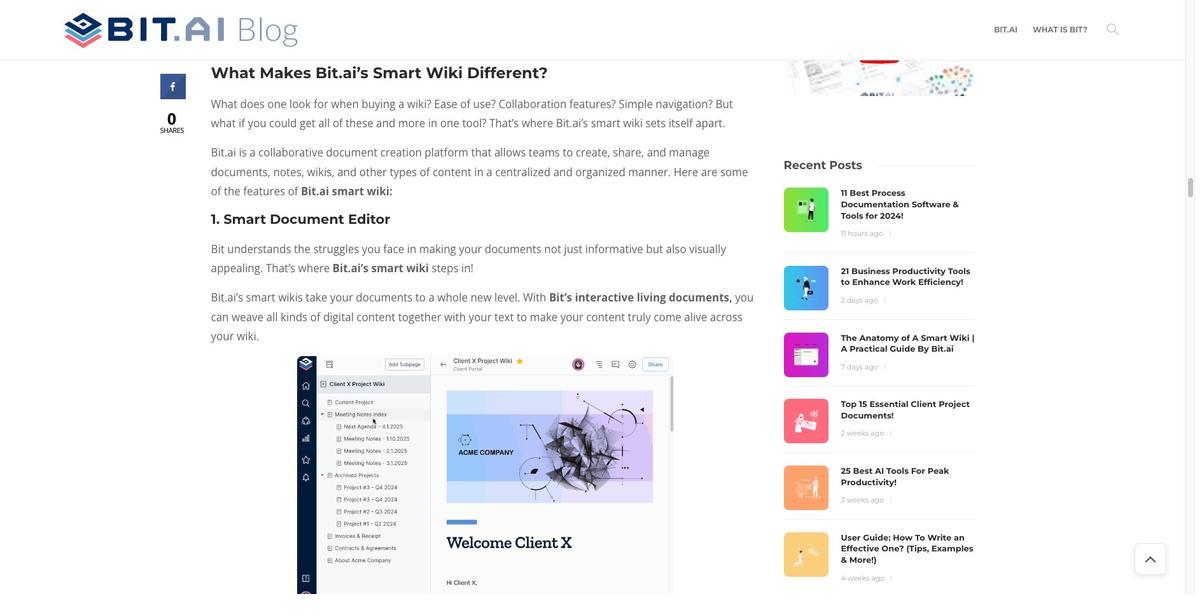 Task type: describe. For each thing, give the bounding box(es) containing it.
with
[[444, 310, 466, 324]]

steps
[[432, 261, 459, 276]]

best for 25
[[853, 466, 873, 476]]

allows
[[494, 145, 526, 160]]

magnifier image
[[1107, 24, 1119, 35]]

0 horizontal spatial a
[[841, 344, 847, 354]]

2 days ago
[[841, 296, 878, 305]]

your down new
[[469, 310, 492, 324]]

posts
[[829, 159, 862, 173]]

and up manner.
[[647, 145, 666, 160]]

to inside 21 business productivity tools to enhance work efficiency!
[[841, 277, 850, 287]]

examples
[[932, 544, 973, 554]]

different?
[[467, 64, 548, 82]]

that's inside bit understands the struggles you face in making your documents not just informative but also visually appealing. that's where
[[266, 261, 295, 276]]

4
[[841, 574, 846, 583]]

features
[[243, 184, 285, 199]]

efficiency!
[[918, 277, 963, 287]]

7 days ago
[[841, 363, 878, 371]]

anatomy
[[859, 333, 899, 343]]

editor
[[348, 211, 390, 227]]

top
[[841, 399, 857, 409]]

struggles
[[313, 242, 359, 256]]

you can weave all kinds of digital content together with your text to make your content truly come alive across your wiki.
[[211, 290, 754, 344]]

take
[[306, 290, 327, 305]]

ago for how
[[871, 574, 885, 583]]

11 for 11 hours ago
[[841, 229, 846, 238]]

does
[[240, 97, 265, 111]]

not
[[544, 242, 561, 256]]

smart for wikis
[[246, 290, 275, 305]]

what for what is bit?
[[1033, 25, 1058, 34]]

wikis
[[278, 290, 303, 305]]

bit.ai link
[[994, 8, 1018, 52]]

if
[[239, 116, 245, 131]]

wikis,
[[307, 165, 335, 179]]

is for bit.ai
[[239, 145, 247, 160]]

navigation?
[[656, 97, 713, 111]]

you inside "you can weave all kinds of digital content together with your text to make your content truly come alive across your wiki."
[[735, 290, 754, 305]]

and down teams
[[553, 165, 573, 179]]

0 shares
[[160, 108, 184, 135]]

features?
[[569, 97, 616, 111]]

itself
[[669, 116, 693, 131]]

bit's
[[549, 290, 572, 305]]

wiki.
[[237, 329, 259, 344]]

21 business productivity tools to enhance work efficiency!
[[841, 266, 970, 287]]

bit understands the struggles you face in making your documents not just informative but also visually appealing. that's where
[[211, 242, 726, 276]]

bit.ai for bit.ai smart wiki:
[[301, 184, 329, 199]]

2 for 21 business productivity tools to enhance work efficiency!
[[841, 296, 845, 305]]

2 for top 15 essential client project documents!
[[841, 429, 845, 438]]

peak
[[928, 466, 949, 476]]

look
[[289, 97, 311, 111]]

types
[[390, 165, 417, 179]]

essential
[[870, 399, 909, 409]]

some
[[720, 165, 748, 179]]

your down bit's
[[561, 310, 584, 324]]

enhance
[[852, 277, 890, 287]]

digital
[[323, 310, 354, 324]]

top 15 essential client project documents!
[[841, 399, 970, 421]]

documents, for bit.ai's smart wikis take your documents to a whole new level. with bit's interactive living documents,
[[669, 290, 732, 305]]

of down notes,
[[288, 184, 298, 199]]

the inside bit understands the struggles you face in making your documents not just informative but also visually appealing. that's where
[[294, 242, 311, 256]]

one?
[[882, 544, 904, 554]]

0 horizontal spatial documents
[[356, 290, 413, 305]]

what makes bit.ai's smart wiki different?
[[211, 64, 548, 82]]

a down that
[[486, 165, 492, 179]]

guide:
[[863, 533, 891, 543]]

0
[[167, 108, 177, 129]]

smart for wiki
[[371, 261, 403, 276]]

visually
[[689, 242, 726, 256]]

what is bit?
[[1033, 25, 1088, 34]]

and inside the what does one look for when buying a wiki? ease of use? collaboration features? simple navigation? but what if you could get all of these and more in one tool? that's where bit.ai's smart wiki sets itself apart.
[[376, 116, 395, 131]]

& inside 11 best process documentation software & tools for 2024!
[[953, 199, 959, 209]]

practical
[[850, 344, 888, 354]]

of up 1.
[[211, 184, 221, 199]]

platform
[[425, 145, 468, 160]]

what for what does one look for when buying a wiki? ease of use? collaboration features? simple navigation? but what if you could get all of these and more in one tool? that's where bit.ai's smart wiki sets itself apart.
[[211, 97, 237, 111]]

buying
[[362, 97, 396, 111]]

25
[[841, 466, 851, 476]]

alive
[[684, 310, 707, 324]]

bit.ai's inside the what does one look for when buying a wiki? ease of use? collaboration features? simple navigation? but what if you could get all of these and more in one tool? that's where bit.ai's smart wiki sets itself apart.
[[556, 116, 588, 131]]

all inside "you can weave all kinds of digital content together with your text to make your content truly come alive across your wiki."
[[266, 310, 278, 324]]

0 horizontal spatial content
[[357, 310, 395, 324]]

teams
[[529, 145, 560, 160]]

4 weeks ago
[[841, 574, 885, 583]]

ago for essential
[[871, 429, 884, 438]]

2 horizontal spatial content
[[586, 310, 625, 324]]

simple
[[619, 97, 653, 111]]

informative
[[585, 242, 643, 256]]

bit.ai for bit.ai
[[994, 25, 1018, 34]]

the
[[841, 333, 857, 343]]

user guide: how to write an effective one? (tips, examples & more!) link
[[841, 533, 975, 566]]

notes,
[[273, 165, 304, 179]]

2 weeks ago
[[841, 429, 884, 438]]

0 horizontal spatial one
[[267, 97, 287, 111]]

are
[[701, 165, 718, 179]]

bit.ai inside the anatomy of a smart wiki | a practical guide by bit.ai
[[931, 344, 954, 354]]

guide
[[890, 344, 915, 354]]

recent
[[784, 159, 826, 173]]

to
[[915, 533, 925, 543]]

(tips,
[[906, 544, 929, 554]]

can
[[211, 310, 229, 324]]

for inside 11 best process documentation software & tools for 2024!
[[866, 210, 878, 221]]

0 vertical spatial a
[[912, 333, 919, 343]]

wiki?
[[407, 97, 431, 111]]

document
[[326, 145, 378, 160]]

in inside bit understands the struggles you face in making your documents not just informative but also visually appealing. that's where
[[407, 242, 416, 256]]

bit?
[[1070, 25, 1088, 34]]

of left the use?
[[460, 97, 470, 111]]

makes
[[260, 64, 311, 82]]

the anatomy of a smart wiki | a practical guide by bit.ai
[[841, 333, 975, 354]]

an
[[954, 533, 965, 543]]

and up bit.ai smart wiki:
[[337, 165, 357, 179]]

collaborative
[[258, 145, 323, 160]]

apart.
[[696, 116, 725, 131]]

but
[[716, 97, 733, 111]]

living
[[637, 290, 666, 305]]

|
[[972, 333, 975, 343]]

11 best process documentation software & tools for 2024! link
[[841, 188, 975, 222]]

what for what makes bit.ai's smart wiki different?
[[211, 64, 255, 82]]

documents, for bit.ai is a collaborative document creation platform that allows teams to create, share, and manage documents, notes, wikis, and other types of content in a centralized and organized manner. here are some of the features of
[[211, 165, 270, 179]]

the inside bit.ai is a collaborative document creation platform that allows teams to create, share, and manage documents, notes, wikis, and other types of content in a centralized and organized manner. here are some of the features of
[[224, 184, 241, 199]]

3 weeks ago link
[[841, 496, 884, 505]]

your down can
[[211, 329, 234, 344]]



Task type: vqa. For each thing, say whether or not it's contained in the screenshot.
Tool?
yes



Task type: locate. For each thing, give the bounding box(es) containing it.
project
[[939, 399, 970, 409]]

0 horizontal spatial wiki
[[406, 261, 429, 276]]

days for 21 business productivity tools to enhance work efficiency!
[[847, 296, 863, 305]]

1 horizontal spatial in
[[428, 116, 437, 131]]

in inside bit.ai is a collaborative document creation platform that allows teams to create, share, and manage documents, notes, wikis, and other types of content in a centralized and organized manner. here are some of the features of
[[474, 165, 484, 179]]

1 vertical spatial wiki
[[950, 333, 970, 343]]

0 vertical spatial days
[[847, 296, 863, 305]]

ago
[[870, 229, 883, 238], [865, 296, 878, 305], [865, 363, 878, 371], [871, 429, 884, 438], [871, 496, 884, 505], [871, 574, 885, 583]]

what is bit? link
[[1033, 8, 1088, 52]]

where up take
[[298, 261, 330, 276]]

tools for 25 best ai tools for peak productivity!
[[886, 466, 909, 476]]

of up guide at the right bottom of the page
[[901, 333, 910, 343]]

0 vertical spatial documents,
[[211, 165, 270, 179]]

1 vertical spatial best
[[853, 466, 873, 476]]

with
[[523, 290, 546, 305]]

0 vertical spatial is
[[1060, 25, 1068, 34]]

1 vertical spatial a
[[841, 344, 847, 354]]

text
[[494, 310, 514, 324]]

& up 4
[[841, 555, 847, 565]]

bit.ai's smart wikis take your documents to a whole new level. with bit's interactive living documents,
[[211, 290, 732, 305]]

ago for of
[[865, 363, 878, 371]]

a up by
[[912, 333, 919, 343]]

2 vertical spatial you
[[735, 290, 754, 305]]

in inside the what does one look for when buying a wiki? ease of use? collaboration features? simple navigation? but what if you could get all of these and more in one tool? that's where bit.ai's smart wiki sets itself apart.
[[428, 116, 437, 131]]

21
[[841, 266, 849, 276]]

to inside bit.ai is a collaborative document creation platform that allows teams to create, share, and manage documents, notes, wikis, and other types of content in a centralized and organized manner. here are some of the features of
[[563, 145, 573, 160]]

process
[[872, 188, 905, 198]]

bit.ai's smart document editor image
[[297, 356, 674, 594]]

manner.
[[628, 165, 671, 179]]

1 vertical spatial in
[[474, 165, 484, 179]]

0 vertical spatial wiki
[[623, 116, 643, 131]]

1 vertical spatial documents
[[356, 290, 413, 305]]

work
[[892, 277, 916, 287]]

1 vertical spatial one
[[440, 116, 459, 131]]

smart for wiki:
[[332, 184, 364, 199]]

a left 'collaborative'
[[250, 145, 256, 160]]

your up digital
[[330, 290, 353, 305]]

1 vertical spatial 11
[[841, 229, 846, 238]]

where inside bit understands the struggles you face in making your documents not just informative but also visually appealing. that's where
[[298, 261, 330, 276]]

weeks right 4
[[847, 574, 869, 583]]

1 horizontal spatial the
[[294, 242, 311, 256]]

share,
[[613, 145, 644, 160]]

bit.ai is a collaborative document creation platform that allows teams to create, share, and manage documents, notes, wikis, and other types of content in a centralized and organized manner. here are some of the features of
[[211, 145, 748, 199]]

0 vertical spatial all
[[318, 116, 330, 131]]

content inside bit.ai is a collaborative document creation platform that allows teams to create, share, and manage documents, notes, wikis, and other types of content in a centralized and organized manner. here are some of the features of
[[433, 165, 471, 179]]

0 horizontal spatial the
[[224, 184, 241, 199]]

smart inside the anatomy of a smart wiki | a practical guide by bit.ai
[[921, 333, 947, 343]]

bit.ai inside bit.ai is a collaborative document creation platform that allows teams to create, share, and manage documents, notes, wikis, and other types of content in a centralized and organized manner. here are some of the features of
[[211, 145, 236, 160]]

user
[[841, 533, 861, 543]]

documents down bit.ai's smart wiki steps in!
[[356, 290, 413, 305]]

wiki inside the anatomy of a smart wiki | a practical guide by bit.ai
[[950, 333, 970, 343]]

1 horizontal spatial wiki
[[950, 333, 970, 343]]

1 vertical spatial 2
[[841, 429, 845, 438]]

your
[[459, 242, 482, 256], [330, 290, 353, 305], [469, 310, 492, 324], [561, 310, 584, 324], [211, 329, 234, 344]]

2 horizontal spatial tools
[[948, 266, 970, 276]]

all
[[318, 116, 330, 131], [266, 310, 278, 324]]

a
[[398, 97, 404, 111], [250, 145, 256, 160], [486, 165, 492, 179], [429, 290, 435, 305]]

1 horizontal spatial is
[[1060, 25, 1068, 34]]

the anatomy of a smart wiki | a practical guide by bit.ai link
[[841, 333, 975, 355]]

0 vertical spatial that's
[[489, 116, 519, 131]]

1 vertical spatial documents,
[[669, 290, 732, 305]]

you inside bit understands the struggles you face in making your documents not just informative but also visually appealing. that's where
[[362, 242, 381, 256]]

0 vertical spatial one
[[267, 97, 287, 111]]

1 horizontal spatial you
[[362, 242, 381, 256]]

1 horizontal spatial one
[[440, 116, 459, 131]]

1 horizontal spatial all
[[318, 116, 330, 131]]

what inside the what does one look for when buying a wiki? ease of use? collaboration features? simple navigation? but what if you could get all of these and more in one tool? that's where bit.ai's smart wiki sets itself apart.
[[211, 97, 237, 111]]

documents!
[[841, 410, 894, 421]]

1 11 from the top
[[841, 188, 848, 198]]

bit.ai for bit.ai is a collaborative document creation platform that allows teams to create, share, and manage documents, notes, wikis, and other types of content in a centralized and organized manner. here are some of the features of
[[211, 145, 236, 160]]

2 down 21
[[841, 296, 845, 305]]

documents
[[485, 242, 541, 256], [356, 290, 413, 305]]

1 vertical spatial wiki
[[406, 261, 429, 276]]

wiki
[[623, 116, 643, 131], [406, 261, 429, 276]]

that's down 'understands'
[[266, 261, 295, 276]]

0 vertical spatial best
[[850, 188, 869, 198]]

appealing.
[[211, 261, 263, 276]]

where down collaboration at the top left of page
[[522, 116, 553, 131]]

0 horizontal spatial all
[[266, 310, 278, 324]]

the left features
[[224, 184, 241, 199]]

11 inside 11 best process documentation software & tools for 2024!
[[841, 188, 848, 198]]

0 horizontal spatial wiki
[[426, 64, 463, 82]]

bit.ai
[[994, 25, 1018, 34], [211, 145, 236, 160], [301, 184, 329, 199], [931, 344, 954, 354]]

1 horizontal spatial &
[[953, 199, 959, 209]]

2 2 from the top
[[841, 429, 845, 438]]

document
[[270, 211, 344, 227]]

2 vertical spatial what
[[211, 97, 237, 111]]

0 vertical spatial what
[[1033, 25, 1058, 34]]

0 horizontal spatial that's
[[266, 261, 295, 276]]

1 vertical spatial you
[[362, 242, 381, 256]]

best up 'documentation'
[[850, 188, 869, 198]]

documents, up features
[[211, 165, 270, 179]]

smart down face at the top
[[371, 261, 403, 276]]

where inside the what does one look for when buying a wiki? ease of use? collaboration features? simple navigation? but what if you could get all of these and more in one tool? that's where bit.ai's smart wiki sets itself apart.
[[522, 116, 553, 131]]

these
[[346, 116, 373, 131]]

the down the 1. smart document editor
[[294, 242, 311, 256]]

documents inside bit understands the struggles you face in making your documents not just informative but also visually appealing. that's where
[[485, 242, 541, 256]]

1 vertical spatial smart
[[223, 211, 266, 227]]

where
[[522, 116, 553, 131], [298, 261, 330, 276]]

of inside the anatomy of a smart wiki | a practical guide by bit.ai
[[901, 333, 910, 343]]

you up across
[[735, 290, 754, 305]]

0 vertical spatial for
[[314, 97, 328, 111]]

0 horizontal spatial in
[[407, 242, 416, 256]]

11 left hours
[[841, 229, 846, 238]]

write
[[928, 533, 952, 543]]

wiki up ease
[[426, 64, 463, 82]]

&
[[953, 199, 959, 209], [841, 555, 847, 565]]

1 horizontal spatial where
[[522, 116, 553, 131]]

1 horizontal spatial for
[[866, 210, 878, 221]]

get
[[300, 116, 316, 131]]

1 vertical spatial is
[[239, 145, 247, 160]]

best inside 11 best process documentation software & tools for 2024!
[[850, 188, 869, 198]]

1 horizontal spatial tools
[[886, 466, 909, 476]]

11 for 11 best process documentation software & tools for 2024!
[[841, 188, 848, 198]]

1 vertical spatial tools
[[948, 266, 970, 276]]

ago for productivity
[[865, 296, 878, 305]]

weave
[[232, 310, 264, 324]]

1 vertical spatial for
[[866, 210, 878, 221]]

bit.ai's down struggles
[[333, 261, 369, 276]]

days
[[847, 296, 863, 305], [847, 363, 863, 371]]

ago for ai
[[871, 496, 884, 505]]

weeks
[[847, 429, 869, 438], [847, 496, 869, 505], [847, 574, 869, 583]]

that's inside the what does one look for when buying a wiki? ease of use? collaboration features? simple navigation? but what if you could get all of these and more in one tool? that's where bit.ai's smart wiki sets itself apart.
[[489, 116, 519, 131]]

to inside "you can weave all kinds of digital content together with your text to make your content truly come alive across your wiki."
[[517, 310, 527, 324]]

ago down more!)
[[871, 574, 885, 583]]

1 horizontal spatial wiki
[[623, 116, 643, 131]]

what up 'does'
[[211, 64, 255, 82]]

weeks for 25 best ai tools for peak productivity!
[[847, 496, 869, 505]]

0 vertical spatial 2
[[841, 296, 845, 305]]

top 15 essential client project documents! link
[[841, 399, 975, 422]]

1 2 from the top
[[841, 296, 845, 305]]

user guide: how to write an effective one? (tips, examples & more!)
[[841, 533, 973, 565]]

2024!
[[880, 210, 904, 221]]

0 vertical spatial 11
[[841, 188, 848, 198]]

documents,
[[211, 165, 270, 179], [669, 290, 732, 305]]

collaboration
[[499, 97, 567, 111]]

a inside the what does one look for when buying a wiki? ease of use? collaboration features? simple navigation? but what if you could get all of these and more in one tool? that's where bit.ai's smart wiki sets itself apart.
[[398, 97, 404, 111]]

ago down productivity!
[[871, 496, 884, 505]]

creation
[[380, 145, 422, 160]]

best for 11
[[850, 188, 869, 198]]

one up the could
[[267, 97, 287, 111]]

is down if
[[239, 145, 247, 160]]

tool?
[[462, 116, 487, 131]]

1 vertical spatial days
[[847, 363, 863, 371]]

just
[[564, 242, 582, 256]]

documents, inside bit.ai is a collaborative document creation platform that allows teams to create, share, and manage documents, notes, wikis, and other types of content in a centralized and organized manner. here are some of the features of
[[211, 165, 270, 179]]

to right text
[[517, 310, 527, 324]]

level.
[[494, 290, 520, 305]]

for down 'documentation'
[[866, 210, 878, 221]]

bit blog image
[[59, 10, 307, 51]]

2 days from the top
[[847, 363, 863, 371]]

for
[[314, 97, 328, 111], [866, 210, 878, 221]]

1 horizontal spatial a
[[912, 333, 919, 343]]

1 vertical spatial that's
[[266, 261, 295, 276]]

1 vertical spatial &
[[841, 555, 847, 565]]

productivity
[[892, 266, 946, 276]]

1 horizontal spatial that's
[[489, 116, 519, 131]]

in
[[428, 116, 437, 131], [474, 165, 484, 179], [407, 242, 416, 256]]

smart right 1.
[[223, 211, 266, 227]]

wiki:
[[367, 184, 393, 199]]

tools up hours
[[841, 210, 863, 221]]

0 horizontal spatial for
[[314, 97, 328, 111]]

you inside the what does one look for when buying a wiki? ease of use? collaboration features? simple navigation? but what if you could get all of these and more in one tool? that's where bit.ai's smart wiki sets itself apart.
[[248, 116, 266, 131]]

content down platform
[[433, 165, 471, 179]]

days down enhance
[[847, 296, 863, 305]]

documents, up alive
[[669, 290, 732, 305]]

days right 7
[[847, 363, 863, 371]]

content right digital
[[357, 310, 395, 324]]

smart
[[373, 64, 422, 82], [223, 211, 266, 227], [921, 333, 947, 343]]

you left face at the top
[[362, 242, 381, 256]]

tools inside 21 business productivity tools to enhance work efficiency!
[[948, 266, 970, 276]]

2 down top
[[841, 429, 845, 438]]

to down 21
[[841, 277, 850, 287]]

ago down enhance
[[865, 296, 878, 305]]

best inside 25 best ai tools for peak productivity!
[[853, 466, 873, 476]]

bit.ai's
[[315, 64, 369, 82], [556, 116, 588, 131], [333, 261, 369, 276], [211, 290, 243, 305]]

ago down documents!
[[871, 429, 884, 438]]

1 horizontal spatial documents,
[[669, 290, 732, 305]]

bit.ai's up can
[[211, 290, 243, 305]]

0 vertical spatial in
[[428, 116, 437, 131]]

days for the anatomy of a smart wiki | a practical guide by bit.ai
[[847, 363, 863, 371]]

a left wiki? at top left
[[398, 97, 404, 111]]

best
[[850, 188, 869, 198], [853, 466, 873, 476]]

use?
[[473, 97, 496, 111]]

wiki left steps
[[406, 261, 429, 276]]

0 horizontal spatial where
[[298, 261, 330, 276]]

0 vertical spatial documents
[[485, 242, 541, 256]]

wiki left |
[[950, 333, 970, 343]]

ago for process
[[870, 229, 883, 238]]

new
[[471, 290, 492, 305]]

more
[[398, 116, 425, 131]]

tools up efficiency!
[[948, 266, 970, 276]]

to up together
[[415, 290, 426, 305]]

documents left the not
[[485, 242, 541, 256]]

interactive
[[575, 290, 634, 305]]

your inside bit understands the struggles you face in making your documents not just informative but also visually appealing. that's where
[[459, 242, 482, 256]]

to right teams
[[563, 145, 573, 160]]

a left whole
[[429, 290, 435, 305]]

1 vertical spatial the
[[294, 242, 311, 256]]

tools
[[841, 210, 863, 221], [948, 266, 970, 276], [886, 466, 909, 476]]

in down that
[[474, 165, 484, 179]]

1 vertical spatial where
[[298, 261, 330, 276]]

a down the
[[841, 344, 847, 354]]

for inside the what does one look for when buying a wiki? ease of use? collaboration features? simple navigation? but what if you could get all of these and more in one tool? that's where bit.ai's smart wiki sets itself apart.
[[314, 97, 328, 111]]

11 down posts at the top right of the page
[[841, 188, 848, 198]]

bit.ai's up when
[[315, 64, 369, 82]]

weeks for user guide: how to write an effective one? (tips, examples & more!)
[[847, 574, 869, 583]]

here
[[674, 165, 698, 179]]

content down interactive
[[586, 310, 625, 324]]

when
[[331, 97, 359, 111]]

for right look
[[314, 97, 328, 111]]

organized
[[576, 165, 625, 179]]

face
[[383, 242, 404, 256]]

tools right ai
[[886, 466, 909, 476]]

0 horizontal spatial is
[[239, 145, 247, 160]]

0 vertical spatial where
[[522, 116, 553, 131]]

2 11 from the top
[[841, 229, 846, 238]]

could
[[269, 116, 297, 131]]

wiki down simple
[[623, 116, 643, 131]]

in right more
[[428, 116, 437, 131]]

& inside user guide: how to write an effective one? (tips, examples & more!)
[[841, 555, 847, 565]]

bit.ai down wikis, at the top of the page
[[301, 184, 329, 199]]

0 horizontal spatial &
[[841, 555, 847, 565]]

what left bit?
[[1033, 25, 1058, 34]]

bit.ai down what in the top of the page
[[211, 145, 236, 160]]

is for what
[[1060, 25, 1068, 34]]

11 best process documentation software & tools for 2024!
[[841, 188, 959, 221]]

that's down the use?
[[489, 116, 519, 131]]

0 horizontal spatial you
[[248, 116, 266, 131]]

smart up buying
[[373, 64, 422, 82]]

2 vertical spatial tools
[[886, 466, 909, 476]]

that's
[[489, 116, 519, 131], [266, 261, 295, 276]]

2 vertical spatial weeks
[[847, 574, 869, 583]]

smart up by
[[921, 333, 947, 343]]

0 vertical spatial smart
[[373, 64, 422, 82]]

0 horizontal spatial smart
[[223, 211, 266, 227]]

21 business productivity tools to enhance work efficiency! link
[[841, 266, 975, 288]]

7 days ago link
[[841, 363, 878, 371]]

of
[[460, 97, 470, 111], [333, 116, 343, 131], [420, 165, 430, 179], [211, 184, 221, 199], [288, 184, 298, 199], [310, 310, 320, 324], [901, 333, 910, 343]]

your up in!
[[459, 242, 482, 256]]

in right face at the top
[[407, 242, 416, 256]]

smart left wiki: at the top of page
[[332, 184, 364, 199]]

all right get on the left top
[[318, 116, 330, 131]]

you right if
[[248, 116, 266, 131]]

2 vertical spatial in
[[407, 242, 416, 256]]

bit.ai's smart wiki steps in!
[[330, 261, 474, 276]]

1 days from the top
[[847, 296, 863, 305]]

that
[[471, 145, 492, 160]]

ago down 'practical' on the right bottom of page
[[865, 363, 878, 371]]

2 vertical spatial smart
[[921, 333, 947, 343]]

1 horizontal spatial content
[[433, 165, 471, 179]]

1 vertical spatial all
[[266, 310, 278, 324]]

1 horizontal spatial documents
[[485, 242, 541, 256]]

and down buying
[[376, 116, 395, 131]]

effective
[[841, 544, 879, 554]]

of right 'types'
[[420, 165, 430, 179]]

bit.ai's down features?
[[556, 116, 588, 131]]

tools inside 25 best ai tools for peak productivity!
[[886, 466, 909, 476]]

is left bit?
[[1060, 25, 1068, 34]]

2 horizontal spatial you
[[735, 290, 754, 305]]

1 vertical spatial weeks
[[847, 496, 869, 505]]

1 horizontal spatial smart
[[373, 64, 422, 82]]

smart
[[591, 116, 620, 131], [332, 184, 364, 199], [371, 261, 403, 276], [246, 290, 275, 305]]

0 vertical spatial &
[[953, 199, 959, 209]]

smart up "weave"
[[246, 290, 275, 305]]

0 vertical spatial tools
[[841, 210, 863, 221]]

smart inside the what does one look for when buying a wiki? ease of use? collaboration features? simple navigation? but what if you could get all of these and more in one tool? that's where bit.ai's smart wiki sets itself apart.
[[591, 116, 620, 131]]

ago right hours
[[870, 229, 883, 238]]

for
[[911, 466, 925, 476]]

0 vertical spatial you
[[248, 116, 266, 131]]

of down take
[[310, 310, 320, 324]]

best up productivity!
[[853, 466, 873, 476]]

bit.ai right by
[[931, 344, 954, 354]]

also
[[666, 242, 686, 256]]

of inside "you can weave all kinds of digital content together with your text to make your content truly come alive across your wiki."
[[310, 310, 320, 324]]

bit.ai smart wiki:
[[301, 184, 393, 199]]

bit.ai left "what is bit?" on the right of page
[[994, 25, 1018, 34]]

one down ease
[[440, 116, 459, 131]]

is inside bit.ai is a collaborative document creation platform that allows teams to create, share, and manage documents, notes, wikis, and other types of content in a centralized and organized manner. here are some of the features of
[[239, 145, 247, 160]]

0 vertical spatial the
[[224, 184, 241, 199]]

weeks down documents!
[[847, 429, 869, 438]]

client
[[911, 399, 936, 409]]

0 horizontal spatial tools
[[841, 210, 863, 221]]

2 horizontal spatial in
[[474, 165, 484, 179]]

weeks right 3
[[847, 496, 869, 505]]

productivity!
[[841, 477, 897, 487]]

understands
[[227, 242, 291, 256]]

what up what in the top of the page
[[211, 97, 237, 111]]

all inside the what does one look for when buying a wiki? ease of use? collaboration features? simple navigation? but what if you could get all of these and more in one tool? that's where bit.ai's smart wiki sets itself apart.
[[318, 116, 330, 131]]

1 vertical spatial what
[[211, 64, 255, 82]]

& right software
[[953, 199, 959, 209]]

0 horizontal spatial documents,
[[211, 165, 270, 179]]

2 horizontal spatial smart
[[921, 333, 947, 343]]

of down when
[[333, 116, 343, 131]]

truly
[[628, 310, 651, 324]]

0 vertical spatial wiki
[[426, 64, 463, 82]]

0 vertical spatial weeks
[[847, 429, 869, 438]]

tools inside 11 best process documentation software & tools for 2024!
[[841, 210, 863, 221]]

smart down features?
[[591, 116, 620, 131]]

weeks for top 15 essential client project documents!
[[847, 429, 869, 438]]

all left kinds
[[266, 310, 278, 324]]

shares
[[160, 125, 184, 135]]

wiki inside the what does one look for when buying a wiki? ease of use? collaboration features? simple navigation? but what if you could get all of these and more in one tool? that's where bit.ai's smart wiki sets itself apart.
[[623, 116, 643, 131]]

tools for 21 business productivity tools to enhance work efficiency!
[[948, 266, 970, 276]]



